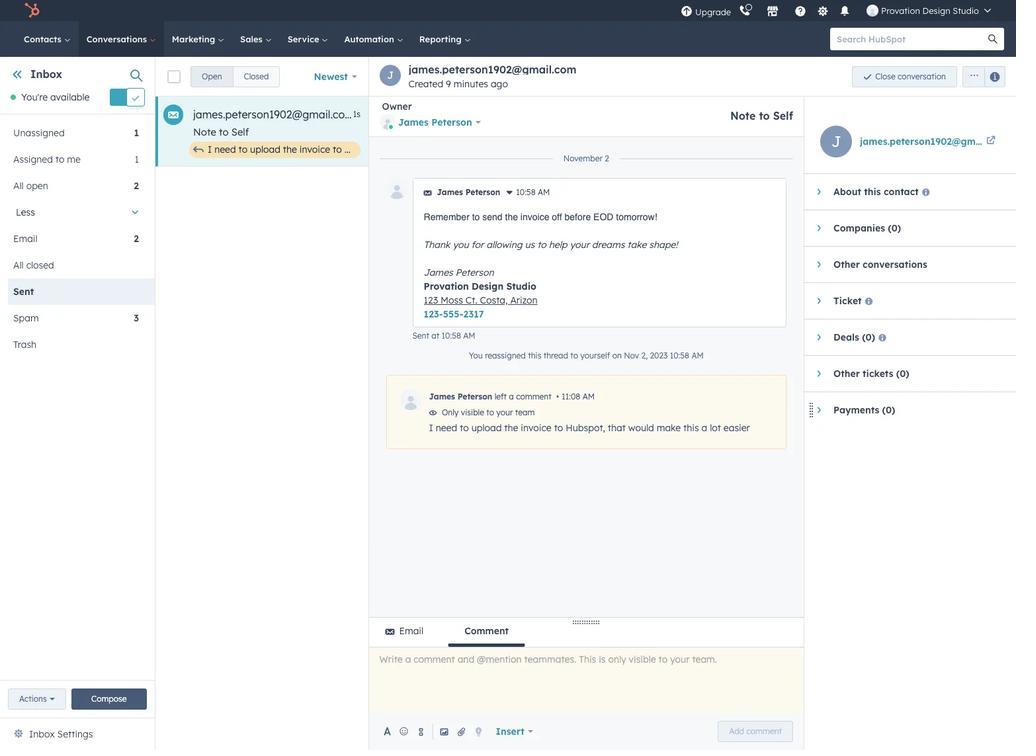 Task type: locate. For each thing, give the bounding box(es) containing it.
that
[[387, 144, 405, 156], [608, 422, 626, 434]]

comment up the team
[[516, 392, 552, 402]]

email button
[[369, 618, 440, 647]]

0 horizontal spatial comment
[[516, 392, 552, 402]]

studio up "arizon"
[[507, 281, 537, 293]]

need down james.peterson1902@gmail.com 1s
[[215, 144, 236, 156]]

james down owner
[[398, 117, 429, 128]]

caret image for other tickets (0) dropdown button
[[818, 370, 821, 378]]

am right 2023
[[692, 351, 704, 361]]

arizon
[[511, 295, 538, 306]]

1
[[134, 127, 139, 139], [135, 154, 139, 166]]

1 vertical spatial hubspot,
[[566, 422, 606, 434]]

0 horizontal spatial need
[[215, 144, 236, 156]]

james down thank
[[424, 267, 453, 279]]

other up ticket
[[834, 259, 860, 271]]

1 group from the left
[[191, 66, 280, 87]]

2 other from the top
[[834, 368, 860, 380]]

peterson down for
[[456, 267, 494, 279]]

1 horizontal spatial 10:58
[[517, 187, 536, 197]]

email
[[13, 233, 37, 245], [400, 626, 424, 637]]

note to self heading
[[731, 109, 794, 122]]

inbox left settings
[[29, 729, 55, 741]]

0 horizontal spatial hubspot,
[[345, 144, 384, 156]]

all open
[[13, 180, 48, 192]]

(0) for companies (0)
[[889, 222, 902, 234]]

(0) for deals (0)
[[863, 332, 876, 344]]

james peterson left a comment • 11:08 am
[[429, 392, 595, 402]]

i need to upload the invoice to hubspot, that would make this a lot easier down 11:08
[[429, 422, 751, 434]]

close conversation
[[876, 71, 947, 81]]

10:58 right at
[[442, 331, 461, 341]]

caret image
[[818, 224, 821, 232], [818, 334, 821, 342], [818, 406, 821, 414]]

caret image left payments
[[818, 406, 821, 414]]

0 horizontal spatial easier
[[503, 144, 529, 156]]

(0) right 'tickets'
[[897, 368, 910, 380]]

i
[[208, 144, 212, 156], [429, 422, 433, 434]]

notifications image
[[839, 6, 851, 18]]

trash
[[13, 339, 37, 351]]

upload down only visible to your team
[[472, 422, 502, 434]]

inbox for inbox
[[30, 68, 62, 81]]

hubspot, down the 1s
[[345, 144, 384, 156]]

upload inside email from james.peterson1902@gmail.com with subject note to self row
[[250, 144, 281, 156]]

(0) for payments (0)
[[883, 404, 896, 416]]

studio up search hubspot search box
[[953, 5, 980, 16]]

all left closed
[[13, 260, 24, 272]]

0 vertical spatial 10:58
[[517, 187, 536, 197]]

10:58 right 2023
[[670, 351, 690, 361]]

peterson down '9'
[[432, 117, 472, 128]]

take
[[628, 239, 647, 251]]

need inside email from james.peterson1902@gmail.com with subject note to self row
[[215, 144, 236, 156]]

newest button
[[306, 63, 366, 90]]

2 vertical spatial james.peterson1902@gmail.com
[[861, 136, 1010, 148]]

hubspot, down 11:08
[[566, 422, 606, 434]]

0 vertical spatial need
[[215, 144, 236, 156]]

2 all from the top
[[13, 260, 24, 272]]

0 horizontal spatial design
[[472, 281, 504, 293]]

this inside dropdown button
[[865, 186, 882, 198]]

the down james.peterson1902@gmail.com 1s
[[283, 144, 297, 156]]

would inside email from james.peterson1902@gmail.com with subject note to self row
[[407, 144, 433, 156]]

peterson inside "james peterson provation design studio 123 moss ct. costa, arizon 123-555-2317"
[[456, 267, 494, 279]]

upgrade
[[696, 6, 732, 17]]

1 vertical spatial i need to upload the invoice to hubspot, that would make this a lot easier
[[429, 422, 751, 434]]

the right send
[[505, 212, 518, 222]]

caret image inside about this contact dropdown button
[[818, 188, 821, 196]]

1 vertical spatial the
[[505, 212, 518, 222]]

0 vertical spatial james.peterson1902@gmail.com
[[409, 63, 577, 76]]

invoice down james.peterson1902@gmail.com 1s
[[300, 144, 330, 156]]

invoice left the off
[[521, 212, 550, 222]]

peterson up send
[[466, 187, 501, 197]]

1 vertical spatial comment
[[747, 727, 782, 737]]

caret image for companies
[[818, 224, 821, 232]]

0 vertical spatial design
[[923, 5, 951, 16]]

0 vertical spatial invoice
[[300, 144, 330, 156]]

1 vertical spatial 1
[[135, 154, 139, 166]]

all
[[13, 180, 24, 192], [13, 260, 24, 272]]

other inside dropdown button
[[834, 368, 860, 380]]

caret image left deals
[[818, 334, 821, 342]]

am up you
[[464, 331, 476, 341]]

0 vertical spatial 2
[[605, 154, 610, 164]]

1 horizontal spatial i
[[429, 422, 433, 434]]

conversations
[[87, 34, 149, 44]]

1 vertical spatial note to self
[[193, 126, 249, 138]]

2 vertical spatial a
[[702, 422, 708, 434]]

2 caret image from the top
[[818, 261, 821, 269]]

caret image inside other tickets (0) dropdown button
[[818, 370, 821, 378]]

us
[[525, 239, 535, 251]]

provation design studio
[[882, 5, 980, 16]]

2023
[[650, 351, 668, 361]]

sent at 10:58 am
[[413, 331, 476, 341]]

caret image inside the other conversations dropdown button
[[818, 261, 821, 269]]

james.peterson1902@gmail.com up about this contact dropdown button
[[861, 136, 1010, 148]]

caret image left ticket
[[818, 297, 821, 305]]

dreams
[[592, 239, 625, 251]]

tomorrow!
[[616, 212, 658, 222]]

menu
[[680, 0, 1001, 21]]

calling icon image
[[739, 5, 751, 17]]

0 vertical spatial studio
[[953, 5, 980, 16]]

1s
[[353, 109, 361, 119]]

reassigned
[[485, 351, 526, 361]]

other left 'tickets'
[[834, 368, 860, 380]]

other inside dropdown button
[[834, 259, 860, 271]]

2 horizontal spatial james.peterson1902@gmail.com
[[861, 136, 1010, 148]]

self inside row
[[232, 126, 249, 138]]

provation inside "james peterson provation design studio 123 moss ct. costa, arizon 123-555-2317"
[[424, 281, 469, 293]]

invoice down the team
[[521, 422, 552, 434]]

1 horizontal spatial studio
[[953, 5, 980, 16]]

1 horizontal spatial a
[[509, 392, 514, 402]]

0 vertical spatial a
[[481, 144, 486, 156]]

0 vertical spatial provation
[[882, 5, 921, 16]]

1 all from the top
[[13, 180, 24, 192]]

sent up spam
[[13, 286, 34, 298]]

help button
[[790, 0, 812, 21]]

1 vertical spatial note
[[193, 126, 216, 138]]

upload down james.peterson1902@gmail.com 1s
[[250, 144, 281, 156]]

0 vertical spatial the
[[283, 144, 297, 156]]

costa,
[[480, 295, 508, 306]]

add comment group
[[718, 722, 794, 743]]

sent for sent
[[13, 286, 34, 298]]

1 vertical spatial need
[[436, 422, 458, 434]]

2 vertical spatial 2
[[134, 233, 139, 245]]

email from james.peterson1902@gmail.com with subject note to self row
[[156, 97, 529, 167]]

0 vertical spatial all
[[13, 180, 24, 192]]

123-
[[424, 308, 443, 320]]

unassigned
[[13, 127, 65, 139]]

1 horizontal spatial need
[[436, 422, 458, 434]]

automation
[[345, 34, 397, 44]]

design up search hubspot search box
[[923, 5, 951, 16]]

0 horizontal spatial self
[[232, 126, 249, 138]]

sales link
[[232, 21, 280, 57]]

studio inside "james peterson provation design studio 123 moss ct. costa, arizon 123-555-2317"
[[507, 281, 537, 293]]

1 vertical spatial would
[[629, 422, 654, 434]]

0 horizontal spatial email
[[13, 233, 37, 245]]

1 vertical spatial 10:58
[[442, 331, 461, 341]]

james peterson down created at the top left of page
[[398, 117, 472, 128]]

0 vertical spatial sent
[[13, 286, 34, 298]]

1 horizontal spatial self
[[774, 109, 794, 122]]

easier
[[503, 144, 529, 156], [724, 422, 751, 434]]

0 horizontal spatial would
[[407, 144, 433, 156]]

2 vertical spatial 10:58
[[670, 351, 690, 361]]

0 vertical spatial self
[[774, 109, 794, 122]]

0 horizontal spatial note to self
[[193, 126, 249, 138]]

0 vertical spatial inbox
[[30, 68, 62, 81]]

caret image inside "deals (0)" dropdown button
[[818, 334, 821, 342]]

0 vertical spatial easier
[[503, 144, 529, 156]]

inbox up you're available
[[30, 68, 62, 81]]

you reassigned this thread to yourself on nov 2, 2023 10:58 am
[[469, 351, 704, 361]]

0 vertical spatial would
[[407, 144, 433, 156]]

created
[[409, 78, 444, 90]]

1 vertical spatial self
[[232, 126, 249, 138]]

1 vertical spatial make
[[657, 422, 681, 434]]

2 inside main content
[[605, 154, 610, 164]]

caret image for payments
[[818, 406, 821, 414]]

james.peterson1902@gmail.com inside row
[[193, 108, 355, 121]]

peterson up visible
[[458, 392, 493, 402]]

0 horizontal spatial a
[[481, 144, 486, 156]]

you're available image
[[11, 95, 16, 100]]

(0)
[[889, 222, 902, 234], [863, 332, 876, 344], [897, 368, 910, 380], [883, 404, 896, 416]]

0 horizontal spatial upload
[[250, 144, 281, 156]]

comment inside "button"
[[747, 727, 782, 737]]

0 vertical spatial that
[[387, 144, 405, 156]]

2
[[605, 154, 610, 164], [134, 180, 139, 192], [134, 233, 139, 245]]

0 vertical spatial other
[[834, 259, 860, 271]]

lot inside email from james.peterson1902@gmail.com with subject note to self row
[[489, 144, 500, 156]]

123-555-2317 link
[[424, 308, 484, 320]]

0 horizontal spatial group
[[191, 66, 280, 87]]

insert button
[[488, 719, 542, 745]]

settings link
[[815, 4, 831, 18]]

help image
[[795, 6, 807, 18]]

(0) right companies
[[889, 222, 902, 234]]

3 caret image from the top
[[818, 297, 821, 305]]

1 vertical spatial all
[[13, 260, 24, 272]]

1 horizontal spatial that
[[608, 422, 626, 434]]

0 vertical spatial james peterson
[[398, 117, 472, 128]]

upload
[[250, 144, 281, 156], [472, 422, 502, 434]]

actions
[[19, 694, 47, 704]]

i need to upload the invoice to hubspot, that would make this a lot easier down the 1s
[[208, 144, 529, 156]]

1 vertical spatial your
[[497, 408, 513, 418]]

0 horizontal spatial your
[[497, 408, 513, 418]]

open
[[202, 71, 222, 81]]

the inside email from james.peterson1902@gmail.com with subject note to self row
[[283, 144, 297, 156]]

1 vertical spatial email
[[400, 626, 424, 637]]

caret image inside ticket dropdown button
[[818, 297, 821, 305]]

1 vertical spatial james peterson
[[437, 187, 501, 197]]

1 caret image from the top
[[818, 188, 821, 196]]

(0) right payments
[[883, 404, 896, 416]]

caret image inside the companies (0) dropdown button
[[818, 224, 821, 232]]

3 caret image from the top
[[818, 406, 821, 414]]

james peterson image
[[867, 5, 879, 17]]

1 vertical spatial design
[[472, 281, 504, 293]]

all inside button
[[13, 260, 24, 272]]

1 horizontal spatial easier
[[724, 422, 751, 434]]

1 horizontal spatial note to self
[[731, 109, 794, 122]]

0 vertical spatial hubspot,
[[345, 144, 384, 156]]

1 vertical spatial lot
[[710, 422, 721, 434]]

make
[[436, 144, 460, 156], [657, 422, 681, 434]]

1 horizontal spatial comment
[[747, 727, 782, 737]]

4 caret image from the top
[[818, 370, 821, 378]]

1 vertical spatial other
[[834, 368, 860, 380]]

james up only
[[429, 392, 455, 402]]

main content containing james.peterson1902@gmail.com
[[156, 57, 1017, 751]]

owner
[[382, 101, 412, 113]]

all left open
[[13, 180, 24, 192]]

your down the left
[[497, 408, 513, 418]]

provation design studio button
[[859, 0, 1000, 21]]

(0) right deals
[[863, 332, 876, 344]]

0 horizontal spatial that
[[387, 144, 405, 156]]

caret image
[[818, 188, 821, 196], [818, 261, 821, 269], [818, 297, 821, 305], [818, 370, 821, 378]]

spam
[[13, 313, 39, 325]]

provation right james peterson icon
[[882, 5, 921, 16]]

1 other from the top
[[834, 259, 860, 271]]

am
[[538, 187, 550, 197], [464, 331, 476, 341], [692, 351, 704, 361], [583, 392, 595, 402]]

email inside button
[[400, 626, 424, 637]]

1 vertical spatial james.peterson1902@gmail.com
[[193, 108, 355, 121]]

james.peterson1902@gmail.com for james.peterson1902@gmail.com
[[861, 136, 1010, 148]]

need down only
[[436, 422, 458, 434]]

james.peterson1902@gmail.com down closed button
[[193, 108, 355, 121]]

0 vertical spatial caret image
[[818, 224, 821, 232]]

caret image left other tickets (0)
[[818, 370, 821, 378]]

1 vertical spatial easier
[[724, 422, 751, 434]]

10:58
[[517, 187, 536, 197], [442, 331, 461, 341], [670, 351, 690, 361]]

self
[[774, 109, 794, 122], [232, 126, 249, 138]]

inbox
[[30, 68, 62, 81], [29, 729, 55, 741]]

easier inside email from james.peterson1902@gmail.com with subject note to self row
[[503, 144, 529, 156]]

caret image left companies
[[818, 224, 821, 232]]

1 horizontal spatial james.peterson1902@gmail.com
[[409, 63, 577, 76]]

i inside row
[[208, 144, 212, 156]]

group
[[191, 66, 280, 87], [958, 66, 1006, 87]]

0 vertical spatial lot
[[489, 144, 500, 156]]

1 caret image from the top
[[818, 224, 821, 232]]

0 vertical spatial upload
[[250, 144, 281, 156]]

contacts link
[[16, 21, 79, 57]]

inbox settings
[[29, 729, 93, 741]]

10:58 right more info image
[[517, 187, 536, 197]]

actions button
[[8, 689, 66, 710]]

newest
[[314, 70, 348, 82]]

sent left at
[[413, 331, 430, 341]]

sales
[[240, 34, 265, 44]]

1 vertical spatial provation
[[424, 281, 469, 293]]

2 vertical spatial caret image
[[818, 406, 821, 414]]

me
[[67, 154, 81, 166]]

1 horizontal spatial email
[[400, 626, 424, 637]]

sent inside button
[[13, 286, 34, 298]]

1 horizontal spatial provation
[[882, 5, 921, 16]]

the down the team
[[505, 422, 519, 434]]

caret image left other conversations
[[818, 261, 821, 269]]

1 vertical spatial studio
[[507, 281, 537, 293]]

caret image left about
[[818, 188, 821, 196]]

0 horizontal spatial james.peterson1902@gmail.com
[[193, 108, 355, 121]]

provation up moss
[[424, 281, 469, 293]]

all closed
[[13, 260, 54, 272]]

james.peterson1902@gmail.com up ago
[[409, 63, 577, 76]]

10:58 am
[[517, 187, 550, 197]]

i need to upload the invoice to hubspot, that would make this a lot easier
[[208, 144, 529, 156], [429, 422, 751, 434]]

james peterson up remember on the top of the page
[[437, 187, 501, 197]]

close conversation button
[[853, 66, 958, 87]]

caret image inside payments (0) dropdown button
[[818, 406, 821, 414]]

0 vertical spatial i
[[208, 144, 212, 156]]

this
[[462, 144, 478, 156], [865, 186, 882, 198], [528, 351, 542, 361], [684, 422, 699, 434]]

0 vertical spatial note to self
[[731, 109, 794, 122]]

main content
[[156, 57, 1017, 751]]

design up costa, on the left of the page
[[472, 281, 504, 293]]

1 vertical spatial upload
[[472, 422, 502, 434]]

2 horizontal spatial a
[[702, 422, 708, 434]]

0 horizontal spatial sent
[[13, 286, 34, 298]]

comment
[[516, 392, 552, 402], [747, 727, 782, 737]]

0 horizontal spatial provation
[[424, 281, 469, 293]]

2 horizontal spatial 10:58
[[670, 351, 690, 361]]

inbox settings link
[[29, 727, 93, 743]]

1 vertical spatial invoice
[[521, 212, 550, 222]]

your right help
[[570, 239, 590, 251]]

comment right add
[[747, 727, 782, 737]]

1 horizontal spatial note
[[731, 109, 756, 122]]

2 caret image from the top
[[818, 334, 821, 342]]

james up remember on the top of the page
[[437, 187, 463, 197]]

0 vertical spatial make
[[436, 144, 460, 156]]

you
[[453, 239, 469, 251]]

(0) inside dropdown button
[[863, 332, 876, 344]]

Search HubSpot search field
[[831, 28, 993, 50]]

invoice
[[300, 144, 330, 156], [521, 212, 550, 222], [521, 422, 552, 434]]

all for all closed
[[13, 260, 24, 272]]

search image
[[989, 34, 998, 44]]

the
[[283, 144, 297, 156], [505, 212, 518, 222], [505, 422, 519, 434]]

group down the sales
[[191, 66, 280, 87]]

0 vertical spatial email
[[13, 233, 37, 245]]

allowing
[[487, 239, 523, 251]]

group down search button
[[958, 66, 1006, 87]]



Task type: vqa. For each thing, say whether or not it's contained in the screenshot.
the search,
no



Task type: describe. For each thing, give the bounding box(es) containing it.
off
[[552, 212, 562, 222]]

ticket
[[834, 295, 862, 307]]

make inside email from james.peterson1902@gmail.com with subject note to self row
[[436, 144, 460, 156]]

marketing
[[172, 34, 218, 44]]

provation inside provation design studio popup button
[[882, 5, 921, 16]]

about this contact button
[[805, 174, 1004, 210]]

james.peterson1902@gmail.com for james.peterson1902@gmail.com 1s
[[193, 108, 355, 121]]

james peterson button
[[380, 113, 482, 132]]

remember to send the invoice off before eod tomorrow!
[[424, 212, 658, 222]]

upgrade image
[[681, 6, 693, 18]]

1 horizontal spatial lot
[[710, 422, 721, 434]]

reporting
[[420, 34, 464, 44]]

james peterson provation design studio 123 moss ct. costa, arizon 123-555-2317
[[424, 267, 538, 320]]

other for other tickets (0)
[[834, 368, 860, 380]]

conversations link
[[79, 21, 164, 57]]

•
[[557, 392, 560, 402]]

settings
[[57, 729, 93, 741]]

companies (0) button
[[805, 210, 1004, 246]]

that inside email from james.peterson1902@gmail.com with subject note to self row
[[387, 144, 405, 156]]

available
[[50, 91, 90, 103]]

marketing link
[[164, 21, 232, 57]]

studio inside popup button
[[953, 5, 980, 16]]

123
[[424, 295, 438, 306]]

0 horizontal spatial 10:58
[[442, 331, 461, 341]]

inbox for inbox settings
[[29, 729, 55, 741]]

1 for assigned to me
[[135, 154, 139, 166]]

payments
[[834, 404, 880, 416]]

11:08
[[562, 392, 581, 402]]

1 vertical spatial a
[[509, 392, 514, 402]]

insert
[[496, 726, 525, 738]]

you're available
[[21, 91, 90, 103]]

james inside popup button
[[398, 117, 429, 128]]

compose button
[[71, 689, 147, 710]]

assigned to me
[[13, 154, 81, 166]]

less
[[16, 207, 35, 219]]

closed
[[26, 260, 54, 272]]

automation link
[[337, 21, 412, 57]]

all for all open
[[13, 180, 24, 192]]

2317
[[464, 308, 484, 320]]

close
[[876, 71, 896, 81]]

Open button
[[191, 66, 233, 87]]

add
[[730, 727, 745, 737]]

you
[[469, 351, 483, 361]]

other conversations button
[[805, 247, 1004, 283]]

i need to upload the invoice to hubspot, that would make this a lot easier inside email from james.peterson1902@gmail.com with subject note to self row
[[208, 144, 529, 156]]

remember
[[424, 212, 470, 222]]

about
[[834, 186, 862, 198]]

tickets
[[863, 368, 894, 380]]

2 for all open
[[134, 180, 139, 192]]

ticket button
[[805, 283, 1004, 319]]

menu containing provation design studio
[[680, 0, 1001, 21]]

2 vertical spatial the
[[505, 422, 519, 434]]

1 horizontal spatial upload
[[472, 422, 502, 434]]

group containing open
[[191, 66, 280, 87]]

am up remember to send the invoice off before eod tomorrow!
[[538, 187, 550, 197]]

november 2
[[564, 154, 610, 164]]

2 group from the left
[[958, 66, 1006, 87]]

marketplaces button
[[759, 0, 787, 21]]

compose
[[91, 694, 127, 704]]

comment
[[465, 626, 509, 637]]

trash button
[[8, 332, 139, 358]]

1 vertical spatial i
[[429, 422, 433, 434]]

deals
[[834, 332, 860, 344]]

ago
[[491, 78, 508, 90]]

james.peterson1902@gmail.com link
[[861, 134, 1010, 150]]

more info image
[[506, 189, 514, 197]]

james.peterson1902@gmail.com 1s
[[193, 108, 361, 121]]

james peterson inside popup button
[[398, 117, 472, 128]]

caret image for the other conversations dropdown button
[[818, 261, 821, 269]]

other conversations
[[834, 259, 928, 271]]

other tickets (0)
[[834, 368, 910, 380]]

2 vertical spatial invoice
[[521, 422, 552, 434]]

ct.
[[466, 295, 478, 306]]

shape!
[[649, 239, 678, 251]]

thank
[[424, 239, 450, 251]]

james.peterson1902@gmail.com created 9 minutes ago
[[409, 63, 577, 90]]

closed
[[244, 71, 269, 81]]

settings image
[[817, 6, 829, 18]]

add comment
[[730, 727, 782, 737]]

james.peterson1902@gmail.com for james.peterson1902@gmail.com created 9 minutes ago
[[409, 63, 577, 76]]

other for other conversations
[[834, 259, 860, 271]]

2 for email
[[134, 233, 139, 245]]

other tickets (0) button
[[805, 356, 1004, 392]]

note inside email from james.peterson1902@gmail.com with subject note to self row
[[193, 126, 216, 138]]

(0) inside dropdown button
[[897, 368, 910, 380]]

service
[[288, 34, 322, 44]]

team
[[516, 408, 535, 418]]

james inside "james peterson provation design studio 123 moss ct. costa, arizon 123-555-2317"
[[424, 267, 453, 279]]

sent for sent at 10:58 am
[[413, 331, 430, 341]]

invoice inside email from james.peterson1902@gmail.com with subject note to self row
[[300, 144, 330, 156]]

on
[[613, 351, 622, 361]]

0 vertical spatial your
[[570, 239, 590, 251]]

design inside provation design studio popup button
[[923, 5, 951, 16]]

payments (0) button
[[805, 393, 1004, 428]]

deals (0)
[[834, 332, 876, 344]]

left
[[495, 392, 507, 402]]

moss
[[441, 295, 463, 306]]

conversations
[[863, 259, 928, 271]]

marketplaces image
[[767, 6, 779, 18]]

eod
[[594, 212, 614, 222]]

at
[[432, 331, 440, 341]]

before
[[565, 212, 591, 222]]

caret image for ticket dropdown button
[[818, 297, 821, 305]]

visible
[[461, 408, 484, 418]]

0 vertical spatial note
[[731, 109, 756, 122]]

peterson inside popup button
[[432, 117, 472, 128]]

this inside email from james.peterson1902@gmail.com with subject note to self row
[[462, 144, 478, 156]]

only
[[442, 408, 459, 418]]

open
[[26, 180, 48, 192]]

caret image for about this contact dropdown button
[[818, 188, 821, 196]]

hubspot, inside email from james.peterson1902@gmail.com with subject note to self row
[[345, 144, 384, 156]]

a inside row
[[481, 144, 486, 156]]

hubspot image
[[24, 3, 40, 19]]

you're
[[21, 91, 48, 103]]

note to self inside row
[[193, 126, 249, 138]]

1 horizontal spatial hubspot,
[[566, 422, 606, 434]]

companies (0)
[[834, 222, 902, 234]]

only visible to your team
[[440, 408, 535, 418]]

am right 11:08
[[583, 392, 595, 402]]

design inside "james peterson provation design studio 123 moss ct. costa, arizon 123-555-2317"
[[472, 281, 504, 293]]

yourself
[[581, 351, 611, 361]]

1 for unassigned
[[134, 127, 139, 139]]

thread
[[544, 351, 569, 361]]

0 vertical spatial comment
[[516, 392, 552, 402]]

3
[[134, 313, 139, 325]]

nov
[[624, 351, 640, 361]]

add comment button
[[718, 722, 794, 743]]

comment button
[[448, 618, 525, 647]]

1 vertical spatial that
[[608, 422, 626, 434]]

Closed button
[[233, 66, 280, 87]]

november
[[564, 154, 603, 164]]

help
[[549, 239, 568, 251]]

1 horizontal spatial would
[[629, 422, 654, 434]]

deals (0) button
[[805, 320, 1004, 355]]

send
[[483, 212, 503, 222]]



